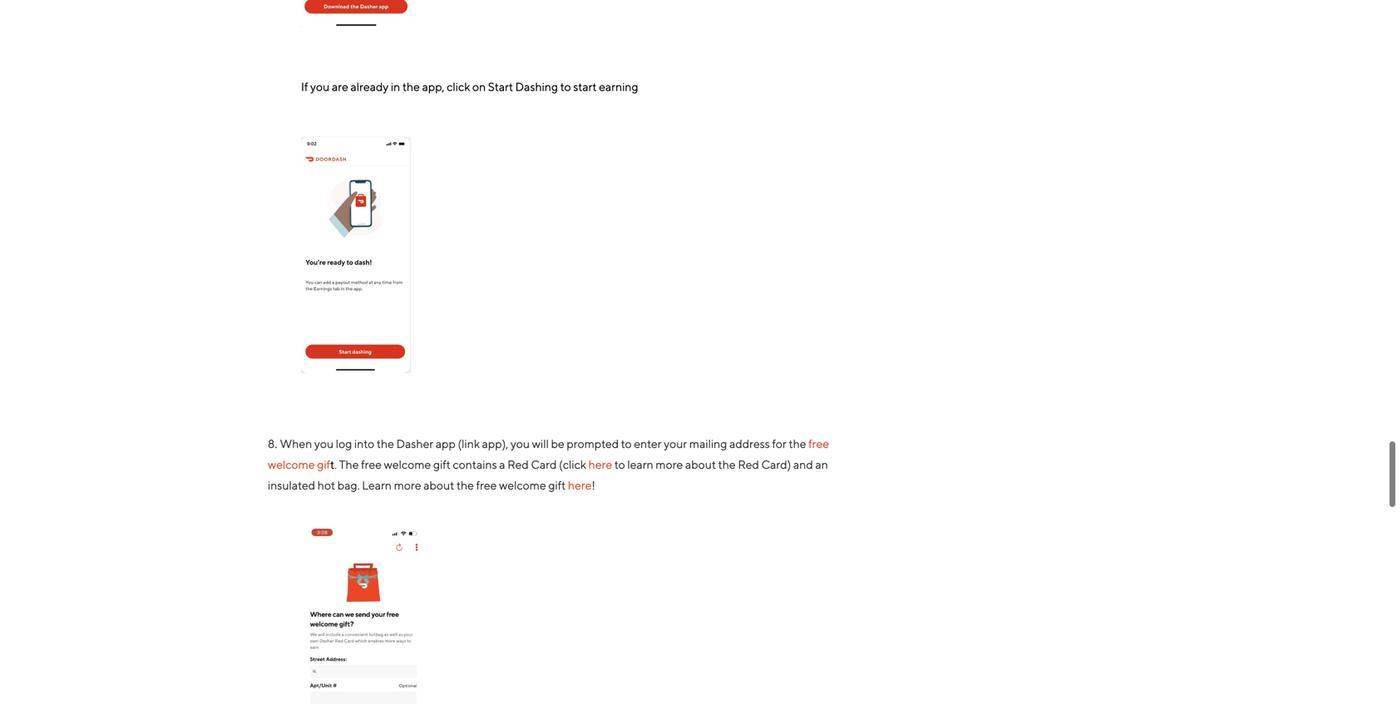 Task type: vqa. For each thing, say whether or not it's contained in the screenshot.
bottom about
yes



Task type: locate. For each thing, give the bounding box(es) containing it.
the
[[403, 80, 420, 94], [377, 437, 394, 451], [789, 437, 807, 451], [718, 458, 736, 472], [457, 479, 474, 493]]

here up ! at bottom left
[[589, 458, 612, 472]]

app
[[436, 437, 456, 451]]

1 vertical spatial here
[[568, 479, 592, 493]]

red down address
[[738, 458, 759, 472]]

1 horizontal spatial free
[[476, 479, 497, 493]]

0 vertical spatial .
[[275, 436, 278, 451]]

the right for
[[789, 437, 807, 451]]

1 vertical spatial gift
[[549, 479, 566, 493]]

to left start
[[561, 80, 571, 94]]

earning
[[599, 80, 639, 94]]

red
[[508, 458, 529, 472], [738, 458, 759, 472]]

address
[[730, 437, 770, 451]]

here link
[[589, 458, 612, 472], [568, 479, 592, 493]]

here
[[589, 458, 612, 472], [568, 479, 592, 493]]

here down (click on the left bottom
[[568, 479, 592, 493]]

card
[[531, 458, 557, 472]]

gif
[[317, 458, 330, 472]]

card)
[[762, 458, 791, 472]]

. for t . the free welcome gift contains a red card (click here
[[335, 458, 337, 472]]

on
[[473, 80, 486, 94]]

2 horizontal spatial free
[[809, 437, 829, 451]]

hot
[[318, 479, 335, 493]]

!
[[592, 479, 595, 493]]

to left enter
[[621, 437, 632, 451]]

more
[[656, 458, 683, 472], [394, 479, 421, 493]]

1 vertical spatial more
[[394, 479, 421, 493]]

1 horizontal spatial .
[[335, 458, 337, 472]]

gift down app
[[433, 458, 451, 472]]

0 horizontal spatial .
[[275, 436, 278, 451]]

the right into
[[377, 437, 394, 451]]

. for 8 .
[[275, 436, 278, 451]]

will
[[532, 437, 549, 451]]

log
[[336, 437, 352, 451]]

start
[[573, 80, 597, 94]]

a
[[499, 458, 505, 472]]

to
[[561, 80, 571, 94], [621, 437, 632, 451], [615, 458, 625, 472]]

and
[[794, 458, 813, 472]]

free up the learn
[[361, 458, 382, 472]]

free down contains
[[476, 479, 497, 493]]

0 horizontal spatial welcome
[[268, 458, 315, 472]]

0 horizontal spatial red
[[508, 458, 529, 472]]

.
[[275, 436, 278, 451], [335, 458, 337, 472]]

. left when
[[275, 436, 278, 451]]

t
[[330, 458, 335, 472]]

gift down card
[[549, 479, 566, 493]]

the down mailing
[[718, 458, 736, 472]]

t . the free welcome gift contains a red card (click here
[[330, 458, 612, 472]]

more right the learn
[[394, 479, 421, 493]]

you right if
[[310, 80, 330, 94]]

welcome up insulated
[[268, 458, 315, 472]]

when you log into the dasher app (link app), you will be prompted to enter your mailing address for the
[[280, 437, 809, 451]]

2 red from the left
[[738, 458, 759, 472]]

1 horizontal spatial about
[[685, 458, 716, 472]]

here link down (click on the left bottom
[[568, 479, 592, 493]]

for
[[772, 437, 787, 451]]

free
[[809, 437, 829, 451], [361, 458, 382, 472], [476, 479, 497, 493]]

0 vertical spatial about
[[685, 458, 716, 472]]

0 vertical spatial gift
[[433, 458, 451, 472]]

here link up ! at bottom left
[[589, 458, 612, 472]]

1 horizontal spatial gift
[[549, 479, 566, 493]]

welcome down dasher
[[384, 458, 431, 472]]

1 vertical spatial free
[[361, 458, 382, 472]]

the right in
[[403, 80, 420, 94]]

2 horizontal spatial welcome
[[499, 479, 546, 493]]

already
[[351, 80, 389, 94]]

0 vertical spatial more
[[656, 458, 683, 472]]

0 vertical spatial free
[[809, 437, 829, 451]]

contains
[[453, 458, 497, 472]]

you
[[310, 80, 330, 94], [314, 437, 334, 451], [511, 437, 530, 451]]

welcome
[[268, 458, 315, 472], [384, 458, 431, 472], [499, 479, 546, 493]]

into
[[354, 437, 375, 451]]

0 horizontal spatial free
[[361, 458, 382, 472]]

2 vertical spatial free
[[476, 479, 497, 493]]

welcome down a
[[499, 479, 546, 493]]

bag.
[[338, 479, 360, 493]]

free welcome gif
[[268, 437, 829, 472]]

1 horizontal spatial red
[[738, 458, 759, 472]]

more down your on the bottom of page
[[656, 458, 683, 472]]

. right the "gif"
[[335, 458, 337, 472]]

to left learn
[[615, 458, 625, 472]]

about
[[685, 458, 716, 472], [424, 479, 454, 493]]

0 horizontal spatial about
[[424, 479, 454, 493]]

free up an
[[809, 437, 829, 451]]

about down mailing
[[685, 458, 716, 472]]

start
[[488, 80, 513, 94]]

app,
[[422, 80, 445, 94]]

free inside the free welcome gif
[[809, 437, 829, 451]]

2 vertical spatial to
[[615, 458, 625, 472]]

red right a
[[508, 458, 529, 472]]

dasher
[[396, 437, 434, 451]]

gift
[[433, 458, 451, 472], [549, 479, 566, 493]]

mailing
[[690, 437, 727, 451]]

to inside to learn more about the red card) and an insulated hot bag. learn more about the free welcome gift
[[615, 458, 625, 472]]

(click
[[559, 458, 586, 472]]

welcome inside the free welcome gif
[[268, 458, 315, 472]]

8
[[268, 437, 275, 451]]

in
[[391, 80, 400, 94]]

1 vertical spatial .
[[335, 458, 337, 472]]

about down t . the free welcome gift contains a red card (click here
[[424, 479, 454, 493]]

you left log
[[314, 437, 334, 451]]

the down t . the free welcome gift contains a red card (click here
[[457, 479, 474, 493]]

0 vertical spatial here
[[589, 458, 612, 472]]



Task type: describe. For each thing, give the bounding box(es) containing it.
dashing
[[515, 80, 558, 94]]

0 horizontal spatial more
[[394, 479, 421, 493]]

click
[[447, 80, 470, 94]]

1 vertical spatial about
[[424, 479, 454, 493]]

learn
[[628, 458, 654, 472]]

1 horizontal spatial welcome
[[384, 458, 431, 472]]

1 red from the left
[[508, 458, 529, 472]]

1 vertical spatial here link
[[568, 479, 592, 493]]

if
[[301, 80, 308, 94]]

free welcome gif link
[[268, 437, 829, 472]]

learn
[[362, 479, 392, 493]]

if you are already in the app, click on start dashing to start earning
[[301, 80, 639, 94]]

to learn more about the red card) and an insulated hot bag. learn more about the free welcome gift
[[268, 458, 828, 493]]

enter
[[634, 437, 662, 451]]

0 vertical spatial to
[[561, 80, 571, 94]]

prompted
[[567, 437, 619, 451]]

(link
[[458, 437, 480, 451]]

you for are
[[310, 80, 330, 94]]

are
[[332, 80, 348, 94]]

app),
[[482, 437, 509, 451]]

gift inside to learn more about the red card) and an insulated hot bag. learn more about the free welcome gift
[[549, 479, 566, 493]]

you left "will"
[[511, 437, 530, 451]]

be
[[551, 437, 565, 451]]

free inside to learn more about the red card) and an insulated hot bag. learn more about the free welcome gift
[[476, 479, 497, 493]]

an
[[816, 458, 828, 472]]

0 vertical spatial here link
[[589, 458, 612, 472]]

when
[[280, 437, 312, 451]]

8 .
[[268, 436, 280, 451]]

insulated
[[268, 479, 315, 493]]

welcome inside to learn more about the red card) and an insulated hot bag. learn more about the free welcome gift
[[499, 479, 546, 493]]

1 vertical spatial to
[[621, 437, 632, 451]]

0 horizontal spatial gift
[[433, 458, 451, 472]]

1 horizontal spatial more
[[656, 458, 683, 472]]

the
[[339, 458, 359, 472]]

here !
[[568, 479, 598, 493]]

you for log
[[314, 437, 334, 451]]

your
[[664, 437, 687, 451]]

red inside to learn more about the red card) and an insulated hot bag. learn more about the free welcome gift
[[738, 458, 759, 472]]



